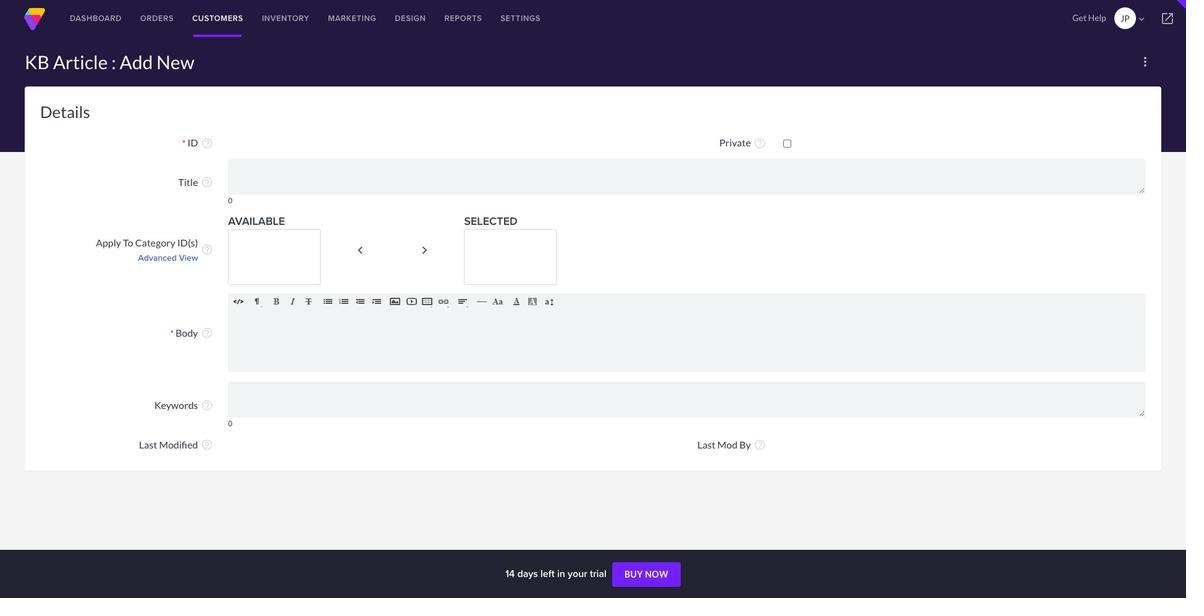Task type: locate. For each thing, give the bounding box(es) containing it.
1 0 from the top
[[228, 196, 233, 205]]

help_outline right keywords
[[201, 400, 214, 412]]

last left the "mod"
[[698, 439, 716, 451]]

help_outline right id
[[201, 137, 214, 149]]

next
[[405, 258, 464, 273]]

* inside * id help_outline
[[182, 138, 186, 149]]

buy
[[625, 569, 644, 580]]

0 horizontal spatial last
[[139, 439, 157, 451]]

 link
[[1150, 0, 1187, 37]]

help_outline right body
[[201, 327, 214, 340]]

* left body
[[170, 328, 174, 339]]

None text field
[[228, 159, 1147, 195]]

view
[[179, 251, 198, 264]]

last left modified
[[139, 439, 157, 451]]

0 for keywords help_outline
[[228, 419, 233, 428]]

*
[[182, 138, 186, 149], [170, 328, 174, 339]]

design
[[395, 12, 426, 24]]

id(s)
[[177, 237, 198, 248]]

1 vertical spatial 0
[[228, 419, 233, 428]]

get
[[1073, 12, 1087, 23]]

help_outline inside * body help_outline
[[201, 327, 214, 340]]

to
[[123, 237, 133, 248]]

last inside last mod by help_outline
[[698, 439, 716, 451]]

help_outline right by
[[754, 439, 767, 451]]

last inside "last modified help_outline"
[[139, 439, 157, 451]]

1 vertical spatial *
[[170, 328, 174, 339]]

1 last from the left
[[139, 439, 157, 451]]

* for * id help_outline
[[182, 138, 186, 149]]

0 vertical spatial *
[[182, 138, 186, 149]]

last
[[139, 439, 157, 451], [698, 439, 716, 451]]

private help_outline
[[720, 137, 767, 149]]

dashboard link
[[61, 0, 131, 37]]

0
[[228, 196, 233, 205], [228, 419, 233, 428]]

help_outline right private
[[754, 137, 767, 149]]

2 last from the left
[[698, 439, 716, 451]]

1 horizontal spatial last
[[698, 439, 716, 451]]

article
[[53, 51, 108, 73]]

succeed online with volusion's shopping cart software image
[[22, 8, 47, 30]]

buy now
[[625, 569, 669, 580]]

modified
[[159, 439, 198, 451]]

help
[[1089, 12, 1107, 23]]

title
[[178, 176, 198, 188]]

2 0 from the top
[[228, 419, 233, 428]]

help_outline inside private help_outline
[[754, 137, 767, 149]]

None text field
[[228, 382, 1147, 418]]

help_outline inside last mod by help_outline
[[754, 439, 767, 451]]

last mod by help_outline
[[698, 439, 767, 451]]

help_outline right title
[[201, 176, 214, 189]]

None checkbox
[[784, 140, 792, 148]]

* for * body help_outline
[[170, 328, 174, 339]]

0 vertical spatial 0
[[228, 196, 233, 205]]

help_outline
[[201, 137, 214, 149], [754, 137, 767, 149], [201, 176, 214, 189], [201, 244, 214, 256], [201, 327, 214, 340], [201, 400, 214, 412], [201, 439, 214, 451], [754, 439, 767, 451]]

keywords help_outline
[[155, 399, 214, 412]]

more_vert button
[[1134, 49, 1159, 74]]

more_vert
[[1139, 54, 1154, 69]]

help_outline right view at top left
[[201, 244, 214, 256]]

* left id
[[182, 138, 186, 149]]

help_outline right modified
[[201, 439, 214, 451]]

advanced view link
[[40, 251, 198, 264]]

days
[[518, 567, 538, 581]]

keywords
[[155, 399, 198, 411]]

0 horizontal spatial *
[[170, 328, 174, 339]]


[[1137, 14, 1148, 25]]

apply to category id(s) advanced view help_outline
[[96, 237, 214, 264]]

buy now link
[[613, 563, 681, 587]]

selected
[[464, 213, 518, 229]]

get help
[[1073, 12, 1107, 23]]

reports
[[445, 12, 482, 24]]

14
[[506, 567, 515, 581]]

* inside * body help_outline
[[170, 328, 174, 339]]

1 horizontal spatial *
[[182, 138, 186, 149]]



Task type: describe. For each thing, give the bounding box(es) containing it.
title help_outline
[[178, 176, 214, 189]]

dashboard
[[70, 12, 122, 24]]

private
[[720, 137, 751, 149]]

inventory
[[262, 12, 310, 24]]

next link
[[393, 237, 464, 273]]

last modified help_outline
[[139, 439, 214, 451]]

help_outline inside apply to category id(s) advanced view help_outline
[[201, 244, 214, 256]]

details
[[40, 102, 90, 122]]

mod
[[718, 439, 738, 451]]

help_outline inside "last modified help_outline"
[[201, 439, 214, 451]]

last for by
[[698, 439, 716, 451]]

customers
[[192, 12, 244, 24]]

jp
[[1121, 13, 1131, 23]]

new
[[157, 51, 195, 73]]

add
[[120, 51, 153, 73]]

0 for title help_outline
[[228, 196, 233, 205]]

body
[[176, 327, 198, 339]]

category
[[135, 237, 176, 248]]

14 days left in your trial
[[506, 567, 610, 581]]

your
[[568, 567, 588, 581]]

trial
[[590, 567, 607, 581]]

settings
[[501, 12, 541, 24]]

apply
[[96, 237, 121, 248]]

now
[[645, 569, 669, 580]]

* body help_outline
[[170, 327, 214, 340]]

advanced
[[138, 251, 177, 264]]

help_outline inside * id help_outline
[[201, 137, 214, 149]]

last for help_outline
[[139, 439, 157, 451]]

by
[[740, 439, 751, 451]]

:
[[111, 51, 116, 73]]

help_outline inside the 'keywords help_outline'
[[201, 400, 214, 412]]

id
[[188, 137, 198, 149]]

kb article : add new
[[25, 51, 195, 73]]


[[1161, 11, 1176, 26]]

help_outline inside title help_outline
[[201, 176, 214, 189]]

* id help_outline
[[182, 137, 214, 149]]

left
[[541, 567, 555, 581]]

available
[[228, 213, 285, 229]]

marketing
[[328, 12, 377, 24]]

in
[[558, 567, 566, 581]]

kb
[[25, 51, 49, 73]]

orders
[[140, 12, 174, 24]]



Task type: vqa. For each thing, say whether or not it's contained in the screenshot.
Customer on the top left
no



